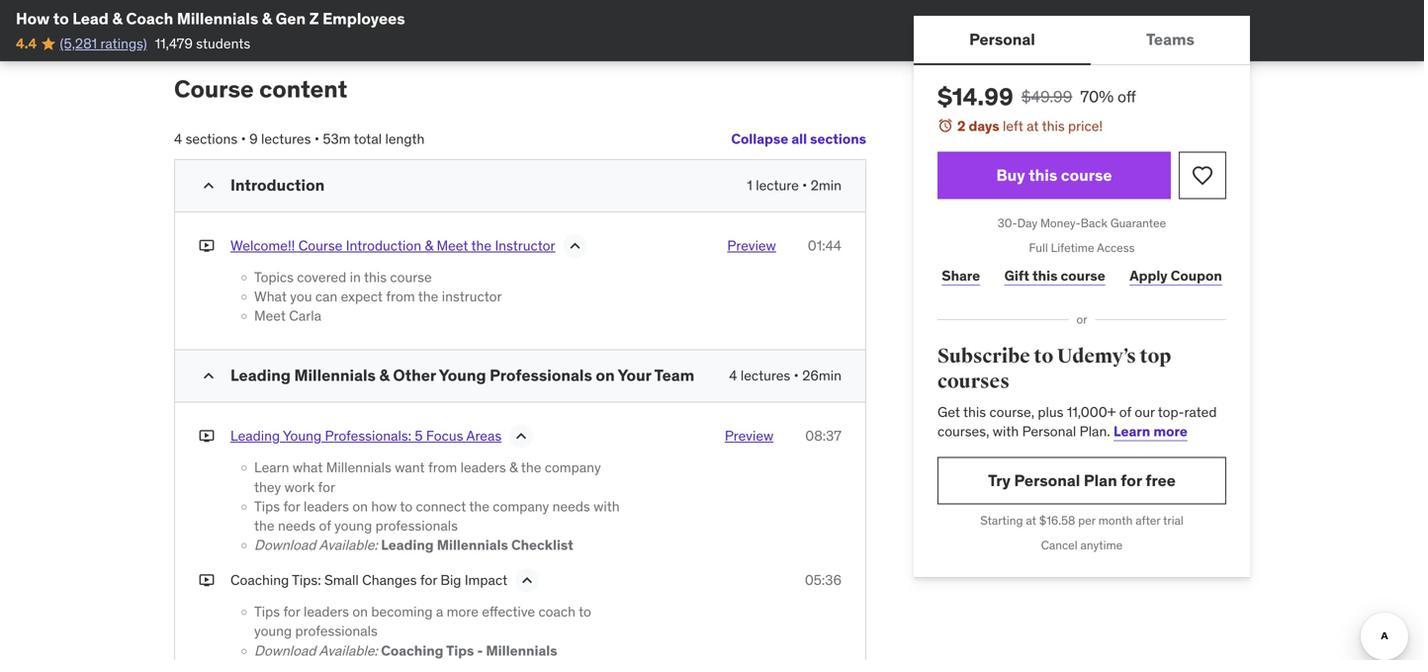 Task type: locate. For each thing, give the bounding box(es) containing it.
hide lecture description image
[[511, 427, 531, 447]]

2 vertical spatial leaders
[[304, 603, 349, 621]]

with inside learn what millennials want from leaders & the company they work for tips for leaders on how to connect the company needs with the needs of young professionals download available: leading millennials checklist
[[593, 498, 620, 516]]

from down focus on the bottom left of the page
[[428, 459, 457, 477]]

0 horizontal spatial young
[[283, 427, 322, 445]]

1 vertical spatial meet
[[254, 307, 286, 325]]

or
[[1076, 312, 1087, 328]]

learn
[[1114, 423, 1150, 440], [254, 459, 289, 477]]

at right the left
[[1027, 117, 1039, 135]]

$49.99
[[1021, 87, 1072, 107]]

lectures right 9
[[261, 130, 311, 148]]

1 vertical spatial young
[[254, 623, 292, 641]]

1 horizontal spatial of
[[1119, 403, 1131, 421]]

-
[[477, 642, 483, 660]]

0 vertical spatial of
[[1119, 403, 1131, 421]]

impact
[[465, 572, 507, 590]]

1 vertical spatial learn
[[254, 459, 289, 477]]

course up "covered"
[[298, 237, 343, 255]]

available: up small
[[319, 537, 378, 554]]

more right a
[[447, 603, 479, 621]]

0 horizontal spatial with
[[593, 498, 620, 516]]

1 available: from the top
[[319, 537, 378, 554]]

4 left 9
[[174, 130, 182, 148]]

can
[[315, 288, 338, 306]]

$14.99
[[938, 82, 1013, 112]]

0 horizontal spatial young
[[254, 623, 292, 641]]

0 horizontal spatial introduction
[[230, 175, 325, 195]]

0 horizontal spatial lectures
[[261, 130, 311, 148]]

top
[[1140, 345, 1171, 369]]

hide lecture description image up 'effective'
[[517, 571, 537, 591]]

this right 'gift'
[[1032, 267, 1058, 285]]

0 vertical spatial more
[[1153, 423, 1188, 440]]

2 vertical spatial on
[[352, 603, 368, 621]]

introduction up in
[[346, 237, 421, 255]]

young inside learn what millennials want from leaders & the company they work for tips for leaders on how to connect the company needs with the needs of young professionals download available: leading millennials checklist
[[334, 517, 372, 535]]

personal up $16.58
[[1014, 471, 1080, 491]]

leading
[[230, 366, 291, 386], [230, 427, 280, 445], [381, 537, 434, 554]]

your
[[618, 366, 651, 386]]

left
[[1003, 117, 1023, 135]]

0 horizontal spatial meet
[[254, 307, 286, 325]]

1 download from the top
[[254, 537, 316, 554]]

0 vertical spatial professionals
[[375, 517, 458, 535]]

1 vertical spatial of
[[319, 517, 331, 535]]

welcome!! course introduction & meet the instructor button
[[230, 236, 555, 260]]

introduction
[[230, 175, 325, 195], [346, 237, 421, 255]]

from inside learn what millennials want from leaders & the company they work for tips for leaders on how to connect the company needs with the needs of young professionals download available: leading millennials checklist
[[428, 459, 457, 477]]

0 horizontal spatial hide lecture description image
[[517, 571, 537, 591]]

53m
[[323, 130, 351, 148]]

0 vertical spatial meet
[[437, 237, 468, 255]]

1 vertical spatial coaching
[[381, 642, 443, 660]]

trial
[[1163, 513, 1184, 529]]

meet down what
[[254, 307, 286, 325]]

0 horizontal spatial of
[[319, 517, 331, 535]]

course inside topics covered in this course what you can expect from the instructor meet carla
[[390, 268, 432, 286]]

lectures
[[261, 130, 311, 148], [741, 367, 790, 385]]

what
[[254, 288, 287, 306]]

2 download from the top
[[254, 642, 316, 660]]

0 vertical spatial available:
[[319, 537, 378, 554]]

this right in
[[364, 268, 387, 286]]

instructor
[[442, 288, 502, 306]]

1 horizontal spatial 4
[[729, 367, 737, 385]]

millennials down leading young professionals: 5 focus areas button
[[326, 459, 391, 477]]

leading inside button
[[230, 427, 280, 445]]

becoming
[[371, 603, 433, 621]]

personal up $14.99
[[969, 29, 1035, 49]]

millennials up students
[[177, 8, 258, 29]]

1 horizontal spatial coaching
[[381, 642, 443, 660]]

0 vertical spatial on
[[596, 366, 615, 386]]

1 vertical spatial personal
[[1022, 423, 1076, 440]]

course down students
[[174, 74, 254, 104]]

•
[[241, 130, 246, 148], [314, 130, 319, 148], [802, 176, 807, 194], [794, 367, 799, 385]]

young right other
[[439, 366, 486, 386]]

0 vertical spatial lectures
[[261, 130, 311, 148]]

share
[[942, 267, 980, 285]]

1 vertical spatial leading
[[230, 427, 280, 445]]

course
[[174, 74, 254, 104], [298, 237, 343, 255]]

millennials
[[177, 8, 258, 29], [294, 366, 376, 386], [326, 459, 391, 477], [437, 537, 508, 554], [486, 642, 557, 660]]

learn inside learn what millennials want from leaders & the company they work for tips for leaders on how to connect the company needs with the needs of young professionals download available: leading millennials checklist
[[254, 459, 289, 477]]

learn for learn more
[[1114, 423, 1150, 440]]

1 vertical spatial at
[[1026, 513, 1036, 529]]

access
[[1097, 240, 1135, 256]]

introduction inside button
[[346, 237, 421, 255]]

this right buy
[[1029, 165, 1057, 185]]

this inside the get this course, plus 11,000+ of our top-rated courses, with personal plan.
[[963, 403, 986, 421]]

preview down 4 lectures • 26min
[[725, 427, 774, 445]]

for left the free on the bottom right of the page
[[1121, 471, 1142, 491]]

1 vertical spatial 4
[[729, 367, 737, 385]]

& up ratings)
[[112, 8, 122, 29]]

0 horizontal spatial from
[[386, 288, 415, 306]]

coaching left tips:
[[230, 572, 289, 590]]

& left other
[[379, 366, 389, 386]]

the inside topics covered in this course what you can expect from the instructor meet carla
[[418, 288, 438, 306]]

2 vertical spatial personal
[[1014, 471, 1080, 491]]

1 horizontal spatial more
[[1153, 423, 1188, 440]]

hide lecture description image for topics covered in this course
[[565, 236, 585, 256]]

0 vertical spatial company
[[545, 459, 601, 477]]

young down how
[[334, 517, 372, 535]]

0 vertical spatial download
[[254, 537, 316, 554]]

& up topics covered in this course what you can expect from the instructor meet carla
[[425, 237, 433, 255]]

& inside learn what millennials want from leaders & the company they work for tips for leaders on how to connect the company needs with the needs of young professionals download available: leading millennials checklist
[[509, 459, 518, 477]]

0 vertical spatial leaders
[[461, 459, 506, 477]]

1 vertical spatial from
[[428, 459, 457, 477]]

leading right small icon on the left bottom of page
[[230, 366, 291, 386]]

at left $16.58
[[1026, 513, 1036, 529]]

for inside learn what millennials want from leaders & the company they work for tips for leaders on how to connect the company needs with the needs of young professionals download available: leading millennials checklist
[[318, 478, 335, 496]]

leaders down small
[[304, 603, 349, 621]]

tab list containing personal
[[914, 16, 1250, 65]]

for
[[1121, 471, 1142, 491], [318, 478, 335, 496], [420, 572, 437, 590], [283, 603, 300, 621]]

learn up they
[[254, 459, 289, 477]]

personal down plus
[[1022, 423, 1076, 440]]

after
[[1136, 513, 1160, 529]]

1 vertical spatial hide lecture description image
[[517, 571, 537, 591]]

0 vertical spatial preview
[[727, 237, 776, 255]]

on left how
[[352, 498, 368, 516]]

1 horizontal spatial with
[[993, 423, 1019, 440]]

collapse all sections button
[[731, 120, 866, 159]]

coaching down becoming
[[381, 642, 443, 660]]

leading up changes
[[381, 537, 434, 554]]

guarantee
[[1110, 216, 1166, 231]]

hide lecture description image right instructor
[[565, 236, 585, 256]]

1 xsmall image from the top
[[199, 236, 215, 256]]

4 right team
[[729, 367, 737, 385]]

this up courses,
[[963, 403, 986, 421]]

company
[[545, 459, 601, 477], [493, 498, 549, 516]]

0 horizontal spatial learn
[[254, 459, 289, 477]]

on left your
[[596, 366, 615, 386]]

checklist
[[511, 537, 573, 554]]

plan
[[1084, 471, 1117, 491]]

apply coupon button
[[1125, 256, 1226, 296]]

preview down "1"
[[727, 237, 776, 255]]

1 horizontal spatial young
[[334, 517, 372, 535]]

leaders
[[461, 459, 506, 477], [304, 498, 349, 516], [304, 603, 349, 621]]

of up small
[[319, 517, 331, 535]]

from
[[386, 288, 415, 306], [428, 459, 457, 477]]

1 vertical spatial download
[[254, 642, 316, 660]]

meet up instructor
[[437, 237, 468, 255]]

professionals down small
[[295, 623, 378, 641]]

1 vertical spatial needs
[[278, 517, 316, 535]]

hide lecture description image for tips for leaders on becoming a more effective coach to young professionals
[[517, 571, 537, 591]]

& left gen
[[262, 8, 272, 29]]

coach
[[538, 603, 576, 621]]

of inside learn what millennials want from leaders & the company they work for tips for leaders on how to connect the company needs with the needs of young professionals download available: leading millennials checklist
[[319, 517, 331, 535]]

tab list
[[914, 16, 1250, 65]]

1 vertical spatial course
[[298, 237, 343, 255]]

xsmall image for tips for leaders on becoming a more effective coach to young professionals
[[199, 571, 215, 591]]

small image
[[199, 176, 219, 196]]

millennials down 'effective'
[[486, 642, 557, 660]]

gift this course link
[[1000, 256, 1110, 296]]

0 vertical spatial xsmall image
[[199, 236, 215, 256]]

1 horizontal spatial tips
[[446, 642, 474, 660]]

2 vertical spatial leading
[[381, 537, 434, 554]]

1 sections from the left
[[810, 130, 866, 148]]

collapse all sections
[[731, 130, 866, 148]]

for down what
[[318, 478, 335, 496]]

course down welcome!! course introduction & meet the instructor button
[[390, 268, 432, 286]]

1 horizontal spatial introduction
[[346, 237, 421, 255]]

70%
[[1080, 87, 1114, 107]]

0 horizontal spatial sections
[[185, 130, 238, 148]]

0 vertical spatial 4
[[174, 130, 182, 148]]

coaching tips: small changes for big impact
[[230, 572, 507, 590]]

xsmall image
[[199, 236, 215, 256], [199, 571, 215, 591]]

9
[[249, 130, 258, 148]]

learn down our
[[1114, 423, 1150, 440]]

lectures left 26min
[[741, 367, 790, 385]]

you
[[290, 288, 312, 306]]

1 horizontal spatial meet
[[437, 237, 468, 255]]

available: down becoming
[[319, 642, 378, 660]]

1 vertical spatial on
[[352, 498, 368, 516]]

z
[[309, 8, 319, 29]]

leading right xsmall icon
[[230, 427, 280, 445]]

• left 2min
[[802, 176, 807, 194]]

1 vertical spatial with
[[593, 498, 620, 516]]

meet inside topics covered in this course what you can expect from the instructor meet carla
[[254, 307, 286, 325]]

0 vertical spatial course
[[174, 74, 254, 104]]

sections right all
[[810, 130, 866, 148]]

course,
[[989, 403, 1034, 421]]

effective
[[482, 603, 535, 621]]

day
[[1017, 216, 1038, 231]]

leaders down areas in the bottom of the page
[[461, 459, 506, 477]]

download down tips:
[[254, 642, 316, 660]]

xsmall image
[[199, 427, 215, 446]]

0 vertical spatial needs
[[552, 498, 590, 516]]

learn what millennials want from leaders & the company they work for tips for leaders on how to connect the company needs with the needs of young professionals download available: leading millennials checklist
[[254, 459, 620, 554]]

leaders down the "work"
[[304, 498, 349, 516]]

4
[[174, 130, 182, 148], [729, 367, 737, 385]]

this for get
[[963, 403, 986, 421]]

from right expect
[[386, 288, 415, 306]]

1 horizontal spatial course
[[298, 237, 343, 255]]

millennials down carla
[[294, 366, 376, 386]]

0 horizontal spatial needs
[[278, 517, 316, 535]]

1 vertical spatial available:
[[319, 642, 378, 660]]

course down lifetime in the top of the page
[[1061, 267, 1105, 285]]

covered
[[297, 268, 346, 286]]

leading young professionals: 5 focus areas
[[230, 427, 502, 445]]

young down tips:
[[254, 623, 292, 641]]

work
[[284, 478, 315, 496]]

of left our
[[1119, 403, 1131, 421]]

0 horizontal spatial course
[[174, 74, 254, 104]]

introduction down 4 sections • 9 lectures • 53m total length
[[230, 175, 325, 195]]

more down top-
[[1153, 423, 1188, 440]]

at
[[1027, 117, 1039, 135], [1026, 513, 1036, 529]]

• left 9
[[241, 130, 246, 148]]

on inside learn what millennials want from leaders & the company they work for tips for leaders on how to connect the company needs with the needs of young professionals download available: leading millennials checklist
[[352, 498, 368, 516]]

young up what
[[283, 427, 322, 445]]

0 vertical spatial with
[[993, 423, 1019, 440]]

1 vertical spatial professionals
[[295, 623, 378, 641]]

download inside learn what millennials want from leaders & the company they work for tips for leaders on how to connect the company needs with the needs of young professionals download available: leading millennials checklist
[[254, 537, 316, 554]]

1 horizontal spatial from
[[428, 459, 457, 477]]

on inside tips for leaders on becoming a more effective coach to young professionals download available: coaching tips - millennials
[[352, 603, 368, 621]]

wishlist image
[[1191, 164, 1214, 187]]

needs down tips for
[[278, 517, 316, 535]]

• for 4 lectures • 26min
[[794, 367, 799, 385]]

0 vertical spatial leading
[[230, 366, 291, 386]]

2 available: from the top
[[319, 642, 378, 660]]

off
[[1118, 87, 1136, 107]]

professionals inside tips for leaders on becoming a more effective coach to young professionals download available: coaching tips - millennials
[[295, 623, 378, 641]]

this inside button
[[1029, 165, 1057, 185]]

course
[[1061, 165, 1112, 185], [1061, 267, 1105, 285], [390, 268, 432, 286]]

collapse
[[731, 130, 788, 148]]

download down tips for
[[254, 537, 316, 554]]

0 horizontal spatial more
[[447, 603, 479, 621]]

hide lecture description image
[[565, 236, 585, 256], [517, 571, 537, 591]]

2
[[957, 117, 966, 135]]

sections left 9
[[185, 130, 238, 148]]

needs up checklist
[[552, 498, 590, 516]]

sections
[[810, 130, 866, 148], [185, 130, 238, 148]]

topics
[[254, 268, 294, 286]]

1 horizontal spatial young
[[439, 366, 486, 386]]

small image
[[199, 367, 219, 386]]

professionals down connect
[[375, 517, 458, 535]]

1 vertical spatial more
[[447, 603, 479, 621]]

courses,
[[938, 423, 989, 440]]

coaching
[[230, 572, 289, 590], [381, 642, 443, 660]]

(5,281
[[60, 35, 97, 52]]

1 vertical spatial young
[[283, 427, 322, 445]]

course up back
[[1061, 165, 1112, 185]]

1 horizontal spatial hide lecture description image
[[565, 236, 585, 256]]

0 vertical spatial learn
[[1114, 423, 1150, 440]]

1 vertical spatial lectures
[[741, 367, 790, 385]]

with
[[993, 423, 1019, 440], [593, 498, 620, 516]]

0 vertical spatial from
[[386, 288, 415, 306]]

1 horizontal spatial sections
[[810, 130, 866, 148]]

apply
[[1130, 267, 1168, 285]]

how to lead & coach millennials & gen z employees
[[16, 8, 405, 29]]

0 vertical spatial personal
[[969, 29, 1035, 49]]

0 horizontal spatial tips
[[254, 603, 280, 621]]

1 vertical spatial company
[[493, 498, 549, 516]]

0 vertical spatial young
[[334, 517, 372, 535]]

0 vertical spatial coaching
[[230, 572, 289, 590]]

1 vertical spatial introduction
[[346, 237, 421, 255]]

more
[[1153, 423, 1188, 440], [447, 603, 479, 621]]

for down tips:
[[283, 603, 300, 621]]

& down hide lecture description icon
[[509, 459, 518, 477]]

• left 26min
[[794, 367, 799, 385]]

1 horizontal spatial learn
[[1114, 423, 1150, 440]]

sections inside collapse all sections dropdown button
[[810, 130, 866, 148]]

1 vertical spatial tips
[[446, 642, 474, 660]]

2 sections from the left
[[185, 130, 238, 148]]

0 vertical spatial hide lecture description image
[[565, 236, 585, 256]]

2 xsmall image from the top
[[199, 571, 215, 591]]

on down coaching tips: small changes for big impact on the bottom left of page
[[352, 603, 368, 621]]

courses
[[938, 370, 1010, 394]]

1 vertical spatial xsmall image
[[199, 571, 215, 591]]

4 lectures • 26min
[[729, 367, 842, 385]]

0 horizontal spatial 4
[[174, 130, 182, 148]]

course inside button
[[1061, 165, 1112, 185]]



Task type: vqa. For each thing, say whether or not it's contained in the screenshot.
Web Scraping with Python's 1hr
no



Task type: describe. For each thing, give the bounding box(es) containing it.
get
[[938, 403, 960, 421]]

total
[[354, 130, 382, 148]]

lead
[[72, 8, 109, 29]]

tips:
[[292, 572, 321, 590]]

to inside learn what millennials want from leaders & the company they work for tips for leaders on how to connect the company needs with the needs of young professionals download available: leading millennials checklist
[[400, 498, 413, 516]]

11,479
[[155, 35, 193, 52]]

course inside button
[[298, 237, 343, 255]]

young inside tips for leaders on becoming a more effective coach to young professionals download available: coaching tips - millennials
[[254, 623, 292, 641]]

personal inside button
[[969, 29, 1035, 49]]

leading millennials & other young professionals on your team
[[230, 366, 694, 386]]

expect
[[341, 288, 383, 306]]

11,000+
[[1067, 403, 1116, 421]]

this for gift
[[1032, 267, 1058, 285]]

0 vertical spatial tips
[[254, 603, 280, 621]]

focus
[[426, 427, 463, 445]]

alarm image
[[938, 118, 953, 134]]

professionals inside learn what millennials want from leaders & the company they work for tips for leaders on how to connect the company needs with the needs of young professionals download available: leading millennials checklist
[[375, 517, 458, 535]]

instructor
[[495, 237, 555, 255]]

lecture
[[756, 176, 799, 194]]

this down $49.99
[[1042, 117, 1065, 135]]

leading for leading millennials & other young professionals on your team
[[230, 366, 291, 386]]

• left 53m
[[314, 130, 319, 148]]

gift this course
[[1004, 267, 1105, 285]]

available: inside tips for leaders on becoming a more effective coach to young professionals download available: coaching tips - millennials
[[319, 642, 378, 660]]

cancel
[[1041, 538, 1078, 553]]

plus
[[1038, 403, 1064, 421]]

changes
[[362, 572, 417, 590]]

• for 4 sections • 9 lectures • 53m total length
[[241, 130, 246, 148]]

in
[[350, 268, 361, 286]]

professionals:
[[325, 427, 411, 445]]

learn for learn what millennials want from leaders & the company they work for tips for leaders on how to connect the company needs with the needs of young professionals download available: leading millennials checklist
[[254, 459, 289, 477]]

& inside welcome!! course introduction & meet the instructor button
[[425, 237, 433, 255]]

connect
[[416, 498, 466, 516]]

for left 'big'
[[420, 572, 437, 590]]

a
[[436, 603, 443, 621]]

udemy's
[[1057, 345, 1136, 369]]

xsmall image for topics covered in this course
[[199, 236, 215, 256]]

personal inside 'link'
[[1014, 471, 1080, 491]]

2min
[[811, 176, 842, 194]]

coaching inside tips for leaders on becoming a more effective coach to young professionals download available: coaching tips - millennials
[[381, 642, 443, 660]]

leaders inside tips for leaders on becoming a more effective coach to young professionals download available: coaching tips - millennials
[[304, 603, 349, 621]]

share button
[[938, 256, 984, 296]]

$14.99 $49.99 70% off
[[938, 82, 1136, 112]]

buy this course
[[996, 165, 1112, 185]]

all
[[791, 130, 807, 148]]

0 vertical spatial introduction
[[230, 175, 325, 195]]

money-
[[1040, 216, 1081, 231]]

buy this course button
[[938, 152, 1171, 199]]

coupon
[[1171, 267, 1222, 285]]

nasdaq image
[[191, 0, 305, 35]]

to inside subscribe to udemy's top courses
[[1034, 345, 1053, 369]]

course for gift this course
[[1061, 267, 1105, 285]]

carla
[[289, 307, 321, 325]]

01:44
[[808, 237, 842, 255]]

gen
[[276, 8, 306, 29]]

try personal plan for free
[[988, 471, 1176, 491]]

0 vertical spatial young
[[439, 366, 486, 386]]

2 days left at this price!
[[957, 117, 1103, 135]]

course for buy this course
[[1061, 165, 1112, 185]]

1
[[747, 176, 752, 194]]

from inside topics covered in this course what you can expect from the instructor meet carla
[[386, 288, 415, 306]]

5
[[415, 427, 423, 445]]

the inside button
[[471, 237, 492, 255]]

subscribe to udemy's top courses
[[938, 345, 1171, 394]]

this inside topics covered in this course what you can expect from the instructor meet carla
[[364, 268, 387, 286]]

with inside the get this course, plus 11,000+ of our top-rated courses, with personal plan.
[[993, 423, 1019, 440]]

apply coupon
[[1130, 267, 1222, 285]]

top-
[[1158, 403, 1184, 421]]

volkswagen image
[[357, 0, 400, 35]]

1 vertical spatial leaders
[[304, 498, 349, 516]]

course content
[[174, 74, 347, 104]]

anytime
[[1080, 538, 1123, 553]]

at inside starting at $16.58 per month after trial cancel anytime
[[1026, 513, 1036, 529]]

26min
[[802, 367, 842, 385]]

30-
[[998, 216, 1017, 231]]

this for buy
[[1029, 165, 1057, 185]]

to inside tips for leaders on becoming a more effective coach to young professionals download available: coaching tips - millennials
[[579, 603, 591, 621]]

leading inside learn what millennials want from leaders & the company they work for tips for leaders on how to connect the company needs with the needs of young professionals download available: leading millennials checklist
[[381, 537, 434, 554]]

0 vertical spatial at
[[1027, 117, 1039, 135]]

areas
[[466, 427, 502, 445]]

4 sections • 9 lectures • 53m total length
[[174, 130, 425, 148]]

plan.
[[1080, 423, 1110, 440]]

big
[[440, 572, 461, 590]]

how
[[16, 8, 50, 29]]

lifetime
[[1051, 240, 1094, 256]]

1 horizontal spatial needs
[[552, 498, 590, 516]]

0 horizontal spatial coaching
[[230, 572, 289, 590]]

download inside tips for leaders on becoming a more effective coach to young professionals download available: coaching tips - millennials
[[254, 642, 316, 660]]

learn more
[[1114, 423, 1188, 440]]

per
[[1078, 513, 1096, 529]]

$16.58
[[1039, 513, 1075, 529]]

08:37
[[805, 427, 842, 445]]

young inside button
[[283, 427, 322, 445]]

4 for 4 sections • 9 lectures • 53m total length
[[174, 130, 182, 148]]

team
[[654, 366, 694, 386]]

for inside tips for leaders on becoming a more effective coach to young professionals download available: coaching tips - millennials
[[283, 603, 300, 621]]

subscribe
[[938, 345, 1030, 369]]

teams button
[[1091, 16, 1250, 63]]

starting
[[980, 513, 1023, 529]]

free
[[1146, 471, 1176, 491]]

content
[[259, 74, 347, 104]]

leading young professionals: 5 focus areas button
[[230, 427, 502, 451]]

personal inside the get this course, plus 11,000+ of our top-rated courses, with personal plan.
[[1022, 423, 1076, 440]]

days
[[969, 117, 999, 135]]

meet inside button
[[437, 237, 468, 255]]

1 horizontal spatial lectures
[[741, 367, 790, 385]]

4 for 4 lectures • 26min
[[729, 367, 737, 385]]

millennials inside tips for leaders on becoming a more effective coach to young professionals download available: coaching tips - millennials
[[486, 642, 557, 660]]

personal button
[[914, 16, 1091, 63]]

our
[[1135, 403, 1155, 421]]

1 vertical spatial preview
[[725, 427, 774, 445]]

leading for leading young professionals: 5 focus areas
[[230, 427, 280, 445]]

want
[[395, 459, 425, 477]]

ratings)
[[100, 35, 147, 52]]

they
[[254, 478, 281, 496]]

how
[[371, 498, 397, 516]]

get this course, plus 11,000+ of our top-rated courses, with personal plan.
[[938, 403, 1217, 440]]

students
[[196, 35, 250, 52]]

• for 1 lecture • 2min
[[802, 176, 807, 194]]

rated
[[1184, 403, 1217, 421]]

for inside 'link'
[[1121, 471, 1142, 491]]

available: inside learn what millennials want from leaders & the company they work for tips for leaders on how to connect the company needs with the needs of young professionals download available: leading millennials checklist
[[319, 537, 378, 554]]

tips for
[[254, 498, 300, 516]]

millennials up impact
[[437, 537, 508, 554]]

teams
[[1146, 29, 1195, 49]]

buy
[[996, 165, 1025, 185]]

small
[[324, 572, 359, 590]]

more inside tips for leaders on becoming a more effective coach to young professionals download available: coaching tips - millennials
[[447, 603, 479, 621]]

of inside the get this course, plus 11,000+ of our top-rated courses, with personal plan.
[[1119, 403, 1131, 421]]

length
[[385, 130, 425, 148]]



